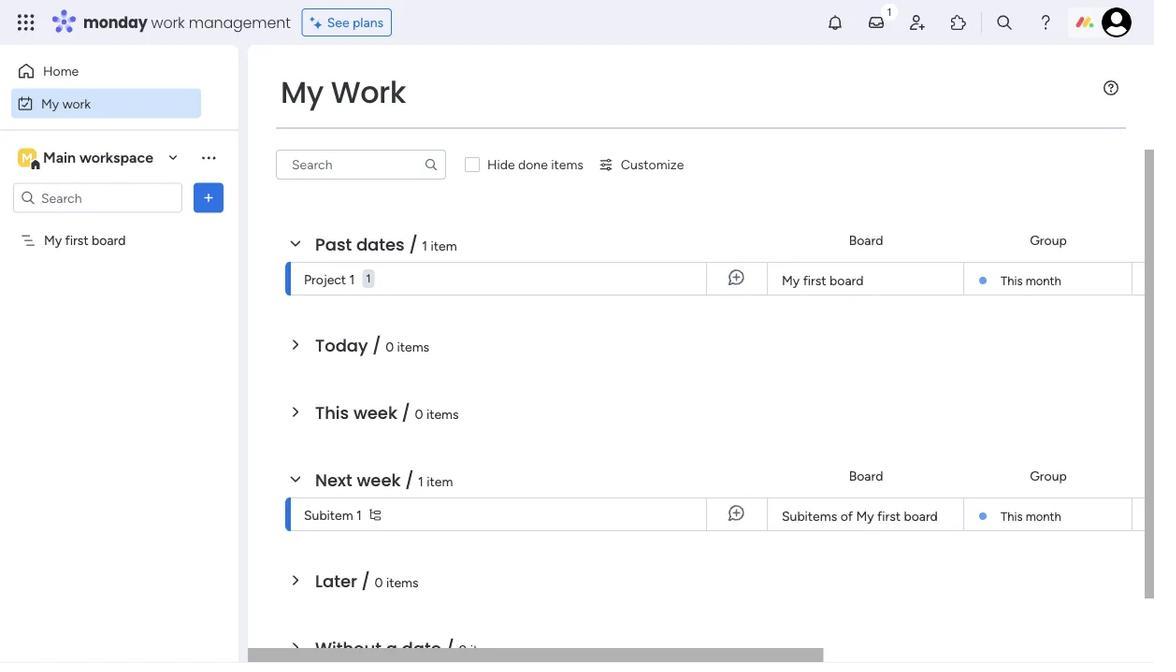 Task type: locate. For each thing, give the bounding box(es) containing it.
week for next
[[357, 468, 401, 492]]

1
[[422, 238, 428, 254], [350, 271, 355, 287], [366, 272, 371, 285], [418, 474, 424, 489], [357, 507, 362, 523]]

subitems of my first board link
[[780, 499, 953, 532]]

0 horizontal spatial my first board
[[44, 233, 126, 248]]

2 vertical spatial first
[[878, 509, 901, 525]]

0 vertical spatial group
[[1031, 233, 1068, 248]]

week up v2 subitems open "image"
[[357, 468, 401, 492]]

month
[[1026, 273, 1062, 288], [1026, 509, 1062, 524]]

1 left v2 subitems open "image"
[[357, 507, 362, 523]]

board for past dates /
[[849, 233, 884, 248]]

first inside "list box"
[[65, 233, 89, 248]]

0 inside today / 0 items
[[386, 339, 394, 355]]

items inside this week / 0 items
[[427, 406, 459, 422]]

1 vertical spatial week
[[357, 468, 401, 492]]

week for this
[[354, 401, 398, 425]]

0 up next week / 1 item
[[415, 406, 423, 422]]

None search field
[[276, 150, 446, 180]]

1 left 1 button
[[350, 271, 355, 287]]

1 inside button
[[366, 272, 371, 285]]

board
[[92, 233, 126, 248], [830, 273, 864, 289], [904, 509, 938, 525]]

1 group from the top
[[1031, 233, 1068, 248]]

0 right date
[[459, 642, 467, 658]]

customize button
[[591, 150, 692, 180]]

this
[[1001, 273, 1023, 288], [315, 401, 349, 425], [1001, 509, 1023, 524]]

item
[[431, 238, 457, 254], [427, 474, 453, 489]]

0 vertical spatial week
[[354, 401, 398, 425]]

1 horizontal spatial board
[[830, 273, 864, 289]]

board for next week /
[[849, 468, 884, 484]]

my work button
[[11, 88, 201, 118]]

select product image
[[17, 13, 36, 32]]

2 horizontal spatial first
[[878, 509, 901, 525]]

0 horizontal spatial work
[[62, 95, 91, 111]]

without a date / 0 items
[[315, 637, 503, 661]]

items right later
[[386, 575, 419, 590]]

today / 0 items
[[315, 334, 430, 357]]

1 vertical spatial this
[[315, 401, 349, 425]]

work right monday
[[151, 12, 185, 33]]

1 vertical spatial board
[[830, 273, 864, 289]]

m
[[22, 150, 33, 166]]

items right date
[[471, 642, 503, 658]]

hide
[[488, 157, 515, 173]]

2 vertical spatial this
[[1001, 509, 1023, 524]]

my first board link
[[780, 263, 953, 297]]

done
[[518, 157, 548, 173]]

1 board from the top
[[849, 233, 884, 248]]

work
[[331, 72, 406, 113]]

menu image
[[1104, 80, 1119, 95]]

/ right dates
[[409, 233, 418, 256]]

group
[[1031, 233, 1068, 248], [1031, 468, 1068, 484]]

items up next week / 1 item
[[427, 406, 459, 422]]

this week / 0 items
[[315, 401, 459, 425]]

1 horizontal spatial my first board
[[782, 273, 864, 289]]

item right dates
[[431, 238, 457, 254]]

my work
[[281, 72, 406, 113]]

/ right the today
[[373, 334, 381, 357]]

1 vertical spatial board
[[849, 468, 884, 484]]

1 vertical spatial group
[[1031, 468, 1068, 484]]

management
[[189, 12, 291, 33]]

0 right later
[[375, 575, 383, 590]]

items inside today / 0 items
[[397, 339, 430, 355]]

apps image
[[950, 13, 969, 32]]

option
[[0, 224, 239, 227]]

this month
[[1001, 273, 1062, 288], [1001, 509, 1062, 524]]

week
[[354, 401, 398, 425], [357, 468, 401, 492]]

/ up next week / 1 item
[[402, 401, 411, 425]]

1 button
[[363, 262, 375, 296]]

week down today / 0 items
[[354, 401, 398, 425]]

1 down dates
[[366, 272, 371, 285]]

2 horizontal spatial board
[[904, 509, 938, 525]]

subitem
[[304, 507, 353, 523]]

1 vertical spatial first
[[804, 273, 827, 289]]

see plans button
[[302, 8, 392, 36]]

workspace selection element
[[18, 146, 156, 171]]

item down this week / 0 items
[[427, 474, 453, 489]]

0 vertical spatial board
[[92, 233, 126, 248]]

work inside my work button
[[62, 95, 91, 111]]

2 board from the top
[[849, 468, 884, 484]]

items right done
[[551, 157, 584, 173]]

0 vertical spatial board
[[849, 233, 884, 248]]

board up the subitems of my first board link in the right of the page
[[849, 468, 884, 484]]

later / 0 items
[[315, 569, 419, 593]]

board inside my first board link
[[830, 273, 864, 289]]

items up this week / 0 items
[[397, 339, 430, 355]]

1 right dates
[[422, 238, 428, 254]]

1 vertical spatial work
[[62, 95, 91, 111]]

1 vertical spatial this month
[[1001, 509, 1062, 524]]

2 group from the top
[[1031, 468, 1068, 484]]

0 vertical spatial first
[[65, 233, 89, 248]]

past
[[315, 233, 352, 256]]

john smith image
[[1102, 7, 1132, 37]]

my
[[281, 72, 324, 113], [41, 95, 59, 111], [44, 233, 62, 248], [782, 273, 800, 289], [857, 509, 875, 525]]

0 vertical spatial work
[[151, 12, 185, 33]]

0
[[386, 339, 394, 355], [415, 406, 423, 422], [375, 575, 383, 590], [459, 642, 467, 658]]

0 vertical spatial this month
[[1001, 273, 1062, 288]]

search image
[[424, 157, 439, 172]]

first
[[65, 233, 89, 248], [804, 273, 827, 289], [878, 509, 901, 525]]

my first board
[[44, 233, 126, 248], [782, 273, 864, 289]]

1 vertical spatial month
[[1026, 509, 1062, 524]]

0 vertical spatial item
[[431, 238, 457, 254]]

0 horizontal spatial board
[[92, 233, 126, 248]]

main
[[43, 149, 76, 167]]

board up my first board link
[[849, 233, 884, 248]]

notifications image
[[826, 13, 845, 32]]

1 down this week / 0 items
[[418, 474, 424, 489]]

work
[[151, 12, 185, 33], [62, 95, 91, 111]]

0 vertical spatial month
[[1026, 273, 1062, 288]]

0 vertical spatial my first board
[[44, 233, 126, 248]]

board
[[849, 233, 884, 248], [849, 468, 884, 484]]

/
[[409, 233, 418, 256], [373, 334, 381, 357], [402, 401, 411, 425], [405, 468, 414, 492], [362, 569, 370, 593], [446, 637, 455, 661]]

work down home
[[62, 95, 91, 111]]

0 horizontal spatial first
[[65, 233, 89, 248]]

past dates / 1 item
[[315, 233, 457, 256]]

1 horizontal spatial work
[[151, 12, 185, 33]]

0 inside the later / 0 items
[[375, 575, 383, 590]]

item for past dates /
[[431, 238, 457, 254]]

items
[[551, 157, 584, 173], [397, 339, 430, 355], [427, 406, 459, 422], [386, 575, 419, 590], [471, 642, 503, 658]]

0 right the today
[[386, 339, 394, 355]]

2 month from the top
[[1026, 509, 1062, 524]]

1 vertical spatial item
[[427, 474, 453, 489]]

home button
[[11, 56, 201, 86]]

hide done items
[[488, 157, 584, 173]]

my inside "list box"
[[44, 233, 62, 248]]

2 vertical spatial board
[[904, 509, 938, 525]]

item inside past dates / 1 item
[[431, 238, 457, 254]]

0 inside without a date / 0 items
[[459, 642, 467, 658]]

item inside next week / 1 item
[[427, 474, 453, 489]]

monday work management
[[83, 12, 291, 33]]



Task type: describe. For each thing, give the bounding box(es) containing it.
workspace options image
[[199, 148, 218, 167]]

1 inside past dates / 1 item
[[422, 238, 428, 254]]

workspace image
[[18, 147, 36, 168]]

items inside the later / 0 items
[[386, 575, 419, 590]]

a
[[386, 637, 398, 661]]

1 horizontal spatial first
[[804, 273, 827, 289]]

project 1
[[304, 271, 355, 287]]

1 this month from the top
[[1001, 273, 1062, 288]]

work for my
[[62, 95, 91, 111]]

next
[[315, 468, 353, 492]]

invite members image
[[909, 13, 927, 32]]

home
[[43, 63, 79, 79]]

today
[[315, 334, 368, 357]]

without
[[315, 637, 382, 661]]

see
[[327, 15, 350, 30]]

Search in workspace field
[[39, 187, 156, 209]]

project
[[304, 271, 346, 287]]

my work
[[41, 95, 91, 111]]

board inside the subitems of my first board link
[[904, 509, 938, 525]]

v2 subitems open image
[[370, 509, 381, 521]]

workspace
[[79, 149, 153, 167]]

monday
[[83, 12, 147, 33]]

item for next week /
[[427, 474, 453, 489]]

later
[[315, 569, 357, 593]]

group for next week /
[[1031, 468, 1068, 484]]

group for past dates /
[[1031, 233, 1068, 248]]

dates
[[356, 233, 405, 256]]

2 this month from the top
[[1001, 509, 1062, 524]]

inbox image
[[867, 13, 886, 32]]

see plans
[[327, 15, 384, 30]]

search everything image
[[996, 13, 1014, 32]]

1 vertical spatial my first board
[[782, 273, 864, 289]]

0 vertical spatial this
[[1001, 273, 1023, 288]]

options image
[[199, 189, 218, 207]]

my inside button
[[41, 95, 59, 111]]

/ right date
[[446, 637, 455, 661]]

0 inside this week / 0 items
[[415, 406, 423, 422]]

subitem 1
[[304, 507, 362, 523]]

subitems
[[782, 509, 838, 525]]

my first board list box
[[0, 221, 239, 509]]

of
[[841, 509, 853, 525]]

plans
[[353, 15, 384, 30]]

my first board inside "list box"
[[44, 233, 126, 248]]

customize
[[621, 157, 684, 173]]

1 image
[[882, 1, 898, 22]]

help image
[[1037, 13, 1056, 32]]

items inside without a date / 0 items
[[471, 642, 503, 658]]

work for monday
[[151, 12, 185, 33]]

/ right later
[[362, 569, 370, 593]]

1 month from the top
[[1026, 273, 1062, 288]]

Filter dashboard by text search field
[[276, 150, 446, 180]]

/ down this week / 0 items
[[405, 468, 414, 492]]

main workspace
[[43, 149, 153, 167]]

date
[[402, 637, 441, 661]]

subitems of my first board
[[782, 509, 938, 525]]

next week / 1 item
[[315, 468, 453, 492]]

board inside the my first board "list box"
[[92, 233, 126, 248]]

1 inside next week / 1 item
[[418, 474, 424, 489]]



Task type: vqa. For each thing, say whether or not it's contained in the screenshot.
Collaborative Whiteboard
no



